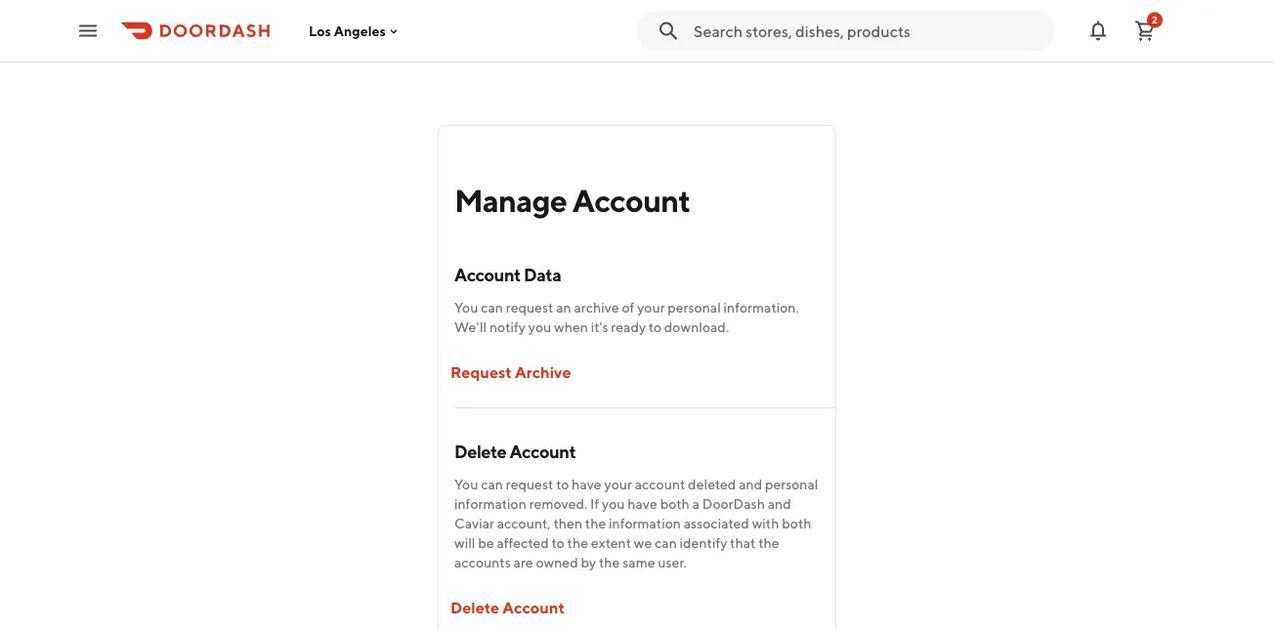 Task type: vqa. For each thing, say whether or not it's contained in the screenshot.
to
yes



Task type: locate. For each thing, give the bounding box(es) containing it.
1 vertical spatial delete account
[[451, 599, 565, 617]]

to up owned
[[552, 535, 565, 551]]

0 horizontal spatial information
[[455, 496, 527, 512]]

delete up caviar
[[455, 441, 507, 462]]

account
[[573, 182, 691, 218], [455, 264, 521, 285], [510, 441, 576, 462], [503, 599, 565, 617]]

1 horizontal spatial personal
[[765, 477, 819, 493]]

download.
[[665, 319, 729, 335]]

when
[[554, 319, 588, 335]]

will
[[455, 535, 476, 551]]

you up caviar
[[455, 477, 478, 493]]

the
[[585, 516, 606, 532], [568, 535, 589, 551], [759, 535, 780, 551], [599, 555, 620, 571]]

0 vertical spatial request
[[506, 300, 554, 316]]

you left when
[[529, 319, 552, 335]]

delete account
[[455, 441, 576, 462], [451, 599, 565, 617]]

1 vertical spatial you
[[602, 496, 625, 512]]

request inside the you can request to have your account deleted and personal information removed. if you have both a doordash and caviar account, then the information associated with both will be affected to the extent we can identify that the accounts are owned by the same user.
[[506, 477, 554, 493]]

delete inside delete account link
[[451, 599, 500, 617]]

you for account data
[[455, 300, 478, 316]]

you up we'll
[[455, 300, 478, 316]]

0 vertical spatial both
[[660, 496, 690, 512]]

1 vertical spatial delete
[[451, 599, 500, 617]]

0 vertical spatial and
[[739, 477, 763, 493]]

notify
[[490, 319, 526, 335]]

1 vertical spatial request
[[506, 477, 554, 493]]

1 vertical spatial and
[[768, 496, 792, 512]]

can inside you can request an archive of your personal information. we'll notify you when it's ready to download.
[[481, 300, 503, 316]]

0 vertical spatial delete
[[455, 441, 507, 462]]

both
[[660, 496, 690, 512], [782, 516, 812, 532]]

2
[[1153, 14, 1158, 25]]

accounts
[[455, 555, 511, 571]]

personal up with
[[765, 477, 819, 493]]

your
[[638, 300, 665, 316], [605, 477, 632, 493]]

0 vertical spatial have
[[572, 477, 602, 493]]

affected
[[497, 535, 549, 551]]

0 vertical spatial can
[[481, 300, 503, 316]]

you
[[529, 319, 552, 335], [602, 496, 625, 512]]

2 you from the top
[[455, 477, 478, 493]]

0 horizontal spatial personal
[[668, 300, 721, 316]]

you inside the you can request to have your account deleted and personal information removed. if you have both a doordash and caviar account, then the information associated with both will be affected to the extent we can identify that the accounts are owned by the same user.
[[602, 496, 625, 512]]

delete account down are on the bottom left of page
[[451, 599, 565, 617]]

have
[[572, 477, 602, 493], [628, 496, 658, 512]]

delete down accounts
[[451, 599, 500, 617]]

0 vertical spatial to
[[649, 319, 662, 335]]

to up removed.
[[556, 477, 569, 493]]

have down account
[[628, 496, 658, 512]]

information up caviar
[[455, 496, 527, 512]]

request inside you can request an archive of your personal information. we'll notify you when it's ready to download.
[[506, 300, 554, 316]]

have up if
[[572, 477, 602, 493]]

can up user.
[[655, 535, 677, 551]]

1 you from the top
[[455, 300, 478, 316]]

2 vertical spatial can
[[655, 535, 677, 551]]

2 request from the top
[[506, 477, 554, 493]]

1 horizontal spatial and
[[768, 496, 792, 512]]

the down extent on the left
[[599, 555, 620, 571]]

personal
[[668, 300, 721, 316], [765, 477, 819, 493]]

1 vertical spatial your
[[605, 477, 632, 493]]

delete
[[455, 441, 507, 462], [451, 599, 500, 617]]

the down with
[[759, 535, 780, 551]]

and up doordash
[[739, 477, 763, 493]]

1 items, open order cart image
[[1134, 19, 1157, 43]]

information
[[455, 496, 527, 512], [609, 516, 681, 532]]

to right ready
[[649, 319, 662, 335]]

information up the we
[[609, 516, 681, 532]]

0 vertical spatial you
[[455, 300, 478, 316]]

you right if
[[602, 496, 625, 512]]

manage account
[[455, 182, 691, 218]]

0 vertical spatial information
[[455, 496, 527, 512]]

same
[[623, 555, 655, 571]]

2 button
[[1126, 11, 1165, 50]]

open menu image
[[76, 19, 100, 43]]

1 vertical spatial can
[[481, 477, 503, 493]]

associated
[[684, 516, 750, 532]]

0 horizontal spatial and
[[739, 477, 763, 493]]

0 vertical spatial personal
[[668, 300, 721, 316]]

1 horizontal spatial both
[[782, 516, 812, 532]]

delete account link
[[439, 589, 577, 628]]

caviar
[[455, 516, 495, 532]]

you inside the you can request to have your account deleted and personal information removed. if you have both a doordash and caviar account, then the information associated with both will be affected to the extent we can identify that the accounts are owned by the same user.
[[455, 477, 478, 493]]

los
[[309, 23, 331, 39]]

angeles
[[334, 23, 386, 39]]

archive
[[574, 300, 620, 316]]

you for delete account
[[455, 477, 478, 493]]

can up notify
[[481, 300, 503, 316]]

0 horizontal spatial have
[[572, 477, 602, 493]]

your right of
[[638, 300, 665, 316]]

your inside you can request an archive of your personal information. we'll notify you when it's ready to download.
[[638, 300, 665, 316]]

by
[[581, 555, 597, 571]]

1 vertical spatial information
[[609, 516, 681, 532]]

with
[[752, 516, 780, 532]]

personal inside you can request an archive of your personal information. we'll notify you when it's ready to download.
[[668, 300, 721, 316]]

0 vertical spatial your
[[638, 300, 665, 316]]

can for delete
[[481, 477, 503, 493]]

1 request from the top
[[506, 300, 554, 316]]

1 horizontal spatial have
[[628, 496, 658, 512]]

both left a
[[660, 496, 690, 512]]

request up removed.
[[506, 477, 554, 493]]

can
[[481, 300, 503, 316], [481, 477, 503, 493], [655, 535, 677, 551]]

0 horizontal spatial you
[[529, 319, 552, 335]]

both right with
[[782, 516, 812, 532]]

that
[[730, 535, 756, 551]]

request
[[506, 300, 554, 316], [506, 477, 554, 493]]

you
[[455, 300, 478, 316], [455, 477, 478, 493]]

0 horizontal spatial both
[[660, 496, 690, 512]]

1 vertical spatial you
[[455, 477, 478, 493]]

information.
[[724, 300, 799, 316]]

delete account up removed.
[[455, 441, 576, 462]]

1 vertical spatial have
[[628, 496, 658, 512]]

personal up download.
[[668, 300, 721, 316]]

can up caviar
[[481, 477, 503, 493]]

request up notify
[[506, 300, 554, 316]]

1 horizontal spatial your
[[638, 300, 665, 316]]

your left account
[[605, 477, 632, 493]]

you inside you can request an archive of your personal information. we'll notify you when it's ready to download.
[[455, 300, 478, 316]]

an
[[556, 300, 572, 316]]

account data
[[455, 264, 561, 285]]

your inside the you can request to have your account deleted and personal information removed. if you have both a doordash and caviar account, then the information associated with both will be affected to the extent we can identify that the accounts are owned by the same user.
[[605, 477, 632, 493]]

a
[[693, 496, 700, 512]]

0 horizontal spatial your
[[605, 477, 632, 493]]

1 horizontal spatial you
[[602, 496, 625, 512]]

to
[[649, 319, 662, 335], [556, 477, 569, 493], [552, 535, 565, 551]]

account,
[[497, 516, 551, 532]]

0 vertical spatial you
[[529, 319, 552, 335]]

and
[[739, 477, 763, 493], [768, 496, 792, 512]]

extent
[[591, 535, 631, 551]]

1 vertical spatial personal
[[765, 477, 819, 493]]

2 vertical spatial to
[[552, 535, 565, 551]]

request for account
[[506, 477, 554, 493]]

0 vertical spatial delete account
[[455, 441, 576, 462]]

notification bell image
[[1087, 19, 1111, 43]]

removed.
[[530, 496, 588, 512]]

and up with
[[768, 496, 792, 512]]



Task type: describe. For each thing, give the bounding box(es) containing it.
owned
[[536, 555, 578, 571]]

1 vertical spatial both
[[782, 516, 812, 532]]

data
[[524, 264, 561, 285]]

you can request to have your account deleted and personal information removed. if you have both a doordash and caviar account, then the information associated with both will be affected to the extent we can identify that the accounts are owned by the same user.
[[455, 477, 819, 571]]

we'll
[[455, 319, 487, 335]]

archive
[[515, 363, 571, 382]]

the down then
[[568, 535, 589, 551]]

los angeles button
[[309, 23, 402, 39]]

doordash
[[703, 496, 765, 512]]

it's
[[591, 319, 609, 335]]

then
[[554, 516, 583, 532]]

ready
[[611, 319, 646, 335]]

are
[[514, 555, 533, 571]]

request for data
[[506, 300, 554, 316]]

we
[[634, 535, 652, 551]]

deleted
[[688, 477, 737, 493]]

account
[[635, 477, 686, 493]]

if
[[591, 496, 599, 512]]

los angeles
[[309, 23, 386, 39]]

you inside you can request an archive of your personal information. we'll notify you when it's ready to download.
[[529, 319, 552, 335]]

you can request an archive of your personal information. we'll notify you when it's ready to download.
[[455, 300, 799, 335]]

1 vertical spatial to
[[556, 477, 569, 493]]

of
[[622, 300, 635, 316]]

user.
[[658, 555, 687, 571]]

can for account
[[481, 300, 503, 316]]

personal inside the you can request to have your account deleted and personal information removed. if you have both a doordash and caviar account, then the information associated with both will be affected to the extent we can identify that the accounts are owned by the same user.
[[765, 477, 819, 493]]

the down if
[[585, 516, 606, 532]]

be
[[478, 535, 494, 551]]

to inside you can request an archive of your personal information. we'll notify you when it's ready to download.
[[649, 319, 662, 335]]

request archive
[[451, 363, 571, 382]]

identify
[[680, 535, 728, 551]]

request
[[451, 363, 512, 382]]

1 horizontal spatial information
[[609, 516, 681, 532]]

request archive link
[[439, 353, 583, 392]]

manage
[[455, 182, 567, 218]]

Store search: begin typing to search for stores available on DoorDash text field
[[694, 20, 1044, 42]]



